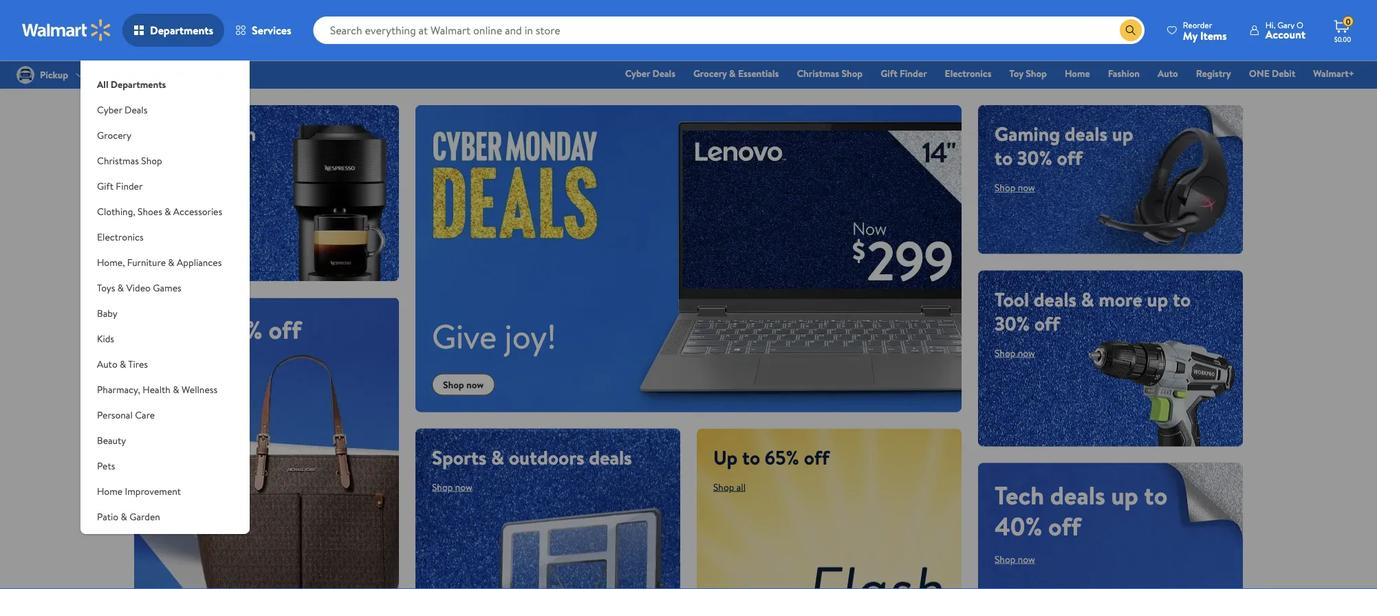 Task type: vqa. For each thing, say whether or not it's contained in the screenshot.
second "Privacy" from right
no



Task type: locate. For each thing, give the bounding box(es) containing it.
gift for gift finder link on the top of page
[[881, 67, 898, 80]]

essentials inside grocery & essentials link
[[738, 67, 779, 80]]

auto & tires
[[97, 357, 148, 371]]

pharmacy, health & wellness button
[[81, 377, 250, 402]]

christmas
[[797, 67, 839, 80], [97, 154, 139, 167]]

up up shop all link
[[713, 444, 738, 471]]

shop left "all"
[[713, 481, 734, 494]]

furniture
[[127, 256, 166, 269]]

shop down 'gaming'
[[995, 181, 1016, 194]]

0 vertical spatial deals
[[653, 67, 676, 80]]

0 vertical spatial essentials
[[738, 67, 779, 80]]

gift up clothing,
[[97, 179, 114, 193]]

now down tool
[[1018, 346, 1035, 360]]

& down search search box
[[729, 67, 736, 80]]

0 vertical spatial up
[[1112, 120, 1134, 147]]

more
[[1099, 286, 1143, 313]]

shop now link for tech deals up to 40% off
[[995, 553, 1035, 566]]

toy
[[1010, 67, 1024, 80]]

walmart image
[[22, 19, 111, 41]]

1 vertical spatial 30%
[[995, 310, 1030, 337]]

0 vertical spatial home
[[1065, 67, 1090, 80]]

off inside tech deals up to 40% off
[[1049, 509, 1081, 544]]

0 vertical spatial departments
[[150, 23, 213, 38]]

to inside up to 60% off fashion
[[188, 313, 211, 347]]

beauty
[[97, 434, 126, 447]]

0 horizontal spatial grocery
[[97, 128, 131, 142]]

grocery for grocery
[[97, 128, 131, 142]]

1 vertical spatial gift
[[97, 179, 114, 193]]

deals inside hot deals on home gifts
[[187, 120, 230, 147]]

gaming
[[995, 120, 1060, 147]]

0 horizontal spatial christmas shop
[[97, 154, 162, 167]]

sports & outdoors deals
[[432, 444, 632, 471]]

deals inside tool deals & more up to 30% off
[[1034, 286, 1077, 313]]

0 horizontal spatial cyber deals
[[97, 103, 148, 116]]

shop now link for gaming deals up to 30% off
[[995, 181, 1035, 194]]

0 horizontal spatial auto
[[97, 357, 117, 371]]

up inside gaming deals up to 30% off
[[1112, 120, 1134, 147]]

gift right christmas shop link
[[881, 67, 898, 80]]

0 horizontal spatial deals
[[125, 103, 148, 116]]

shop down give
[[443, 378, 464, 392]]

home for home
[[1065, 67, 1090, 80]]

joy!
[[505, 314, 557, 360]]

off
[[1057, 144, 1083, 171], [1035, 310, 1060, 337], [269, 313, 301, 347], [804, 444, 830, 471], [1049, 509, 1081, 544]]

up up auto & tires dropdown button
[[151, 313, 182, 347]]

shop for gaming deals up to 30% off
[[995, 181, 1016, 194]]

1 vertical spatial electronics
[[97, 230, 144, 244]]

gift inside dropdown button
[[97, 179, 114, 193]]

shop up personal care 'dropdown button'
[[151, 387, 172, 401]]

0 vertical spatial up
[[151, 313, 182, 347]]

on
[[235, 120, 256, 147]]

deals left on
[[187, 120, 230, 147]]

now down 'gaming'
[[1018, 181, 1035, 194]]

1 vertical spatial cyber
[[97, 103, 122, 116]]

shop now for gaming deals up to 30% off
[[995, 181, 1035, 194]]

1 horizontal spatial electronics
[[945, 67, 992, 80]]

deals for hot
[[187, 120, 230, 147]]

electronics down clothing,
[[97, 230, 144, 244]]

electronics button
[[81, 224, 250, 250]]

all
[[737, 481, 746, 494]]

shop now link down 40%
[[995, 553, 1035, 566]]

off inside tool deals & more up to 30% off
[[1035, 310, 1060, 337]]

0 vertical spatial grocery
[[693, 67, 727, 80]]

0 horizontal spatial up
[[151, 313, 182, 347]]

shop right toy
[[1026, 67, 1047, 80]]

finder left electronics link
[[900, 67, 927, 80]]

departments up all departments link
[[150, 23, 213, 38]]

shop now down 40%
[[995, 553, 1035, 566]]

deals inside gaming deals up to 30% off
[[1065, 120, 1108, 147]]

0 horizontal spatial gift finder
[[97, 179, 143, 193]]

& inside tool deals & more up to 30% off
[[1081, 286, 1094, 313]]

grocery & essentials link
[[687, 66, 785, 81]]

gift finder inside gift finder dropdown button
[[97, 179, 143, 193]]

up for up to 65% off
[[713, 444, 738, 471]]

shop down 40%
[[995, 553, 1016, 566]]

deals for tool
[[1034, 286, 1077, 313]]

0 vertical spatial 30%
[[1017, 144, 1053, 171]]

electronics
[[945, 67, 992, 80], [97, 230, 144, 244]]

shop now for sports & outdoors deals
[[432, 481, 473, 494]]

health
[[143, 383, 171, 396]]

shop now for tech deals up to 40% off
[[995, 553, 1035, 566]]

& right the patio
[[121, 510, 127, 524]]

0 vertical spatial christmas
[[797, 67, 839, 80]]

finder up clothing,
[[116, 179, 143, 193]]

finder inside gift finder link
[[900, 67, 927, 80]]

cyber deals for cyber deals dropdown button
[[97, 103, 148, 116]]

home up the patio
[[97, 485, 123, 498]]

auto down kids
[[97, 357, 117, 371]]

0
[[1346, 16, 1351, 27]]

cyber for cyber deals dropdown button
[[97, 103, 122, 116]]

deals right 'gaming'
[[1065, 120, 1108, 147]]

0 horizontal spatial cyber
[[97, 103, 122, 116]]

up for up to 60% off fashion
[[151, 313, 182, 347]]

items
[[1200, 28, 1227, 43]]

cyber deals
[[625, 67, 676, 80], [97, 103, 148, 116]]

games
[[153, 281, 181, 294]]

cyber deals for cyber deals link
[[625, 67, 676, 80]]

grocery inside dropdown button
[[97, 128, 131, 142]]

now down 40%
[[1018, 553, 1035, 566]]

shop now up personal care 'dropdown button'
[[151, 387, 191, 401]]

shop now link up personal care 'dropdown button'
[[151, 387, 191, 401]]

deals
[[187, 120, 230, 147], [1065, 120, 1108, 147], [1034, 286, 1077, 313], [589, 444, 632, 471], [1050, 478, 1105, 513]]

grocery down all
[[97, 128, 131, 142]]

0 vertical spatial auto
[[1158, 67, 1178, 80]]

shop down sports
[[432, 481, 453, 494]]

accessories
[[173, 205, 222, 218]]

shop now link down sports
[[432, 481, 473, 494]]

gaming deals up to 30% off
[[995, 120, 1134, 171]]

electronics inside electronics link
[[945, 67, 992, 80]]

tech deals up to 40% off
[[995, 478, 1168, 544]]

0 vertical spatial gift
[[881, 67, 898, 80]]

0 vertical spatial cyber
[[625, 67, 650, 80]]

shop now for up to 60% off fashion
[[151, 387, 191, 401]]

0 vertical spatial cyber deals
[[625, 67, 676, 80]]

outdoors
[[509, 444, 584, 471]]

now right health
[[174, 387, 191, 401]]

shop now link down tool
[[995, 346, 1035, 360]]

1 horizontal spatial cyber
[[625, 67, 650, 80]]

1 vertical spatial grocery
[[97, 128, 131, 142]]

gift finder up clothing,
[[97, 179, 143, 193]]

0 vertical spatial christmas shop
[[797, 67, 863, 80]]

deals right tool
[[1034, 286, 1077, 313]]

1 horizontal spatial grocery
[[693, 67, 727, 80]]

toys
[[97, 281, 115, 294]]

essentials
[[738, 67, 779, 80], [144, 536, 184, 549]]

1 vertical spatial christmas shop
[[97, 154, 162, 167]]

0 horizontal spatial finder
[[116, 179, 143, 193]]

shop now link
[[995, 181, 1035, 194], [995, 346, 1035, 360], [432, 374, 495, 396], [151, 387, 191, 401], [432, 481, 473, 494], [995, 553, 1035, 566]]

up inside up to 60% off fashion
[[151, 313, 182, 347]]

off inside gaming deals up to 30% off
[[1057, 144, 1083, 171]]

now for up to 60% off fashion
[[174, 387, 191, 401]]

christmas shop inside christmas shop link
[[797, 67, 863, 80]]

1 horizontal spatial cyber deals
[[625, 67, 676, 80]]

1 vertical spatial up
[[1147, 286, 1168, 313]]

& left more on the right of the page
[[1081, 286, 1094, 313]]

shop all link
[[713, 481, 746, 494]]

1 vertical spatial gift finder
[[97, 179, 143, 193]]

1 horizontal spatial essentials
[[738, 67, 779, 80]]

departments button
[[122, 14, 224, 47]]

finder inside gift finder dropdown button
[[116, 179, 143, 193]]

pets button
[[81, 453, 250, 479]]

shop now down give
[[443, 378, 484, 392]]

shop
[[842, 67, 863, 80], [1026, 67, 1047, 80], [141, 154, 162, 167], [995, 181, 1016, 194], [995, 346, 1016, 360], [443, 378, 464, 392], [151, 387, 172, 401], [432, 481, 453, 494], [713, 481, 734, 494], [995, 553, 1016, 566]]

christmas inside dropdown button
[[97, 154, 139, 167]]

christmas shop inside christmas shop dropdown button
[[97, 154, 162, 167]]

give
[[432, 314, 497, 360]]

shop now link down 'gaming'
[[995, 181, 1035, 194]]

shop inside dropdown button
[[141, 154, 162, 167]]

&
[[729, 67, 736, 80], [165, 205, 171, 218], [168, 256, 175, 269], [118, 281, 124, 294], [1081, 286, 1094, 313], [120, 357, 126, 371], [173, 383, 179, 396], [491, 444, 504, 471], [121, 510, 127, 524]]

shop now down tool
[[995, 346, 1035, 360]]

one debit link
[[1243, 66, 1302, 81]]

home, furniture & appliances
[[97, 256, 222, 269]]

gift finder for gift finder link on the top of page
[[881, 67, 927, 80]]

1 horizontal spatial christmas shop
[[797, 67, 863, 80]]

auto & tires button
[[81, 352, 250, 377]]

auto inside dropdown button
[[97, 357, 117, 371]]

shop down grocery dropdown button
[[141, 154, 162, 167]]

gift finder left electronics link
[[881, 67, 927, 80]]

gift finder
[[881, 67, 927, 80], [97, 179, 143, 193]]

1 horizontal spatial finder
[[900, 67, 927, 80]]

electronics for the electronics dropdown button
[[97, 230, 144, 244]]

1 horizontal spatial christmas
[[797, 67, 839, 80]]

now down sports
[[455, 481, 473, 494]]

shop for up to 60% off fashion
[[151, 387, 172, 401]]

grocery down walmart site-wide search box
[[693, 67, 727, 80]]

improvement
[[125, 485, 181, 498]]

debit
[[1272, 67, 1296, 80]]

baby
[[97, 307, 118, 320]]

$0.00
[[1335, 34, 1351, 44]]

1 horizontal spatial deals
[[653, 67, 676, 80]]

& right shoes
[[165, 205, 171, 218]]

beauty button
[[81, 428, 250, 453]]

deals inside tech deals up to 40% off
[[1050, 478, 1105, 513]]

toys & video games
[[97, 281, 181, 294]]

grocery
[[693, 67, 727, 80], [97, 128, 131, 142]]

1 horizontal spatial up
[[713, 444, 738, 471]]

personal care
[[97, 408, 155, 422]]

departments right all
[[111, 77, 166, 91]]

home link
[[1059, 66, 1096, 81]]

auto
[[1158, 67, 1178, 80], [97, 357, 117, 371]]

departments inside dropdown button
[[150, 23, 213, 38]]

shop down tool
[[995, 346, 1016, 360]]

deals for gaming
[[1065, 120, 1108, 147]]

one
[[1249, 67, 1270, 80]]

0 horizontal spatial christmas
[[97, 154, 139, 167]]

home left fashion link
[[1065, 67, 1090, 80]]

home
[[1065, 67, 1090, 80], [97, 485, 123, 498]]

christmas for christmas shop dropdown button
[[97, 154, 139, 167]]

to
[[995, 144, 1013, 171], [1173, 286, 1191, 313], [188, 313, 211, 347], [742, 444, 760, 471], [1145, 478, 1168, 513]]

christmas shop for christmas shop link
[[797, 67, 863, 80]]

deals inside dropdown button
[[125, 103, 148, 116]]

1 vertical spatial auto
[[97, 357, 117, 371]]

electronics left toy
[[945, 67, 992, 80]]

shop for tool deals & more up to 30% off
[[995, 346, 1016, 360]]

1 vertical spatial up
[[713, 444, 738, 471]]

0 horizontal spatial essentials
[[144, 536, 184, 549]]

shop now down sports
[[432, 481, 473, 494]]

1 vertical spatial christmas
[[97, 154, 139, 167]]

1 vertical spatial deals
[[125, 103, 148, 116]]

up
[[1112, 120, 1134, 147], [1147, 286, 1168, 313], [1111, 478, 1139, 513]]

departments
[[150, 23, 213, 38], [111, 77, 166, 91]]

1 horizontal spatial gift
[[881, 67, 898, 80]]

electronics inside dropdown button
[[97, 230, 144, 244]]

1 horizontal spatial gift finder
[[881, 67, 927, 80]]

grocery for grocery & essentials
[[693, 67, 727, 80]]

0 vertical spatial electronics
[[945, 67, 992, 80]]

now for gaming deals up to 30% off
[[1018, 181, 1035, 194]]

essentials down patio & garden dropdown button
[[144, 536, 184, 549]]

1 vertical spatial essentials
[[144, 536, 184, 549]]

reorder
[[1183, 19, 1212, 31]]

2 vertical spatial up
[[1111, 478, 1139, 513]]

1 vertical spatial finder
[[116, 179, 143, 193]]

deals right the outdoors
[[589, 444, 632, 471]]

gift
[[881, 67, 898, 80], [97, 179, 114, 193]]

1 vertical spatial cyber deals
[[97, 103, 148, 116]]

gift for gift finder dropdown button
[[97, 179, 114, 193]]

christmas for christmas shop link
[[797, 67, 839, 80]]

christmas shop
[[797, 67, 863, 80], [97, 154, 162, 167]]

essentials down search search box
[[738, 67, 779, 80]]

auto right fashion
[[1158, 67, 1178, 80]]

home inside dropdown button
[[97, 485, 123, 498]]

0 vertical spatial gift finder
[[881, 67, 927, 80]]

now down give
[[467, 378, 484, 392]]

now for sports & outdoors deals
[[455, 481, 473, 494]]

deals for tech
[[1050, 478, 1105, 513]]

shop now down 'gaming'
[[995, 181, 1035, 194]]

1 horizontal spatial home
[[1065, 67, 1090, 80]]

auto for auto & tires
[[97, 357, 117, 371]]

0 horizontal spatial home
[[97, 485, 123, 498]]

baby button
[[81, 301, 250, 326]]

0 vertical spatial finder
[[900, 67, 927, 80]]

clothing, shoes & accessories
[[97, 205, 222, 218]]

1 horizontal spatial auto
[[1158, 67, 1178, 80]]

now for tool deals & more up to 30% off
[[1018, 346, 1035, 360]]

deals right the tech
[[1050, 478, 1105, 513]]

1 vertical spatial home
[[97, 485, 123, 498]]

tool
[[995, 286, 1029, 313]]

0 horizontal spatial electronics
[[97, 230, 144, 244]]

shop now link down give
[[432, 374, 495, 396]]

auto link
[[1152, 66, 1185, 81]]

& right toys
[[118, 281, 124, 294]]

cyber inside dropdown button
[[97, 103, 122, 116]]

cyber deals inside cyber deals link
[[625, 67, 676, 80]]

finder for gift finder link on the top of page
[[900, 67, 927, 80]]

up inside tech deals up to 40% off
[[1111, 478, 1139, 513]]

gift finder inside gift finder link
[[881, 67, 927, 80]]

cyber deals inside cyber deals dropdown button
[[97, 103, 148, 116]]

0 horizontal spatial gift
[[97, 179, 114, 193]]



Task type: describe. For each thing, give the bounding box(es) containing it.
registry link
[[1190, 66, 1238, 81]]

my
[[1183, 28, 1198, 43]]

gift finder for gift finder dropdown button
[[97, 179, 143, 193]]

kids
[[97, 332, 114, 345]]

personal care button
[[81, 402, 250, 428]]

gift finder button
[[81, 173, 250, 199]]

& right health
[[173, 383, 179, 396]]

registry
[[1196, 67, 1231, 80]]

services
[[252, 23, 291, 38]]

shop for give joy!
[[443, 378, 464, 392]]

sports
[[432, 444, 487, 471]]

christmas shop button
[[81, 148, 250, 173]]

christmas shop link
[[791, 66, 869, 81]]

search icon image
[[1125, 25, 1136, 36]]

home for home improvement
[[97, 485, 123, 498]]

shop left gift finder link on the top of page
[[842, 67, 863, 80]]

personal
[[97, 408, 133, 422]]

now for tech deals up to 40% off
[[1018, 553, 1035, 566]]

fashion
[[151, 344, 230, 378]]

give joy!
[[432, 314, 557, 360]]

fashion link
[[1102, 66, 1146, 81]]

tech
[[995, 478, 1044, 513]]

pets
[[97, 459, 115, 473]]

all departments
[[97, 77, 166, 91]]

shop all
[[713, 481, 746, 494]]

appliances
[[177, 256, 222, 269]]

shop inside 'link'
[[1026, 67, 1047, 80]]

gary
[[1278, 19, 1295, 31]]

shop for tech deals up to 40% off
[[995, 553, 1016, 566]]

30% inside tool deals & more up to 30% off
[[995, 310, 1030, 337]]

to inside gaming deals up to 30% off
[[995, 144, 1013, 171]]

cyber for cyber deals link
[[625, 67, 650, 80]]

wellness
[[182, 383, 218, 396]]

auto for auto
[[1158, 67, 1178, 80]]

to inside tech deals up to 40% off
[[1145, 478, 1168, 513]]

patio
[[97, 510, 118, 524]]

hi,
[[1266, 19, 1276, 31]]

walmart+
[[1314, 67, 1355, 80]]

electronics for electronics link
[[945, 67, 992, 80]]

care
[[135, 408, 155, 422]]

off inside up to 60% off fashion
[[269, 313, 301, 347]]

Walmart Site-Wide search field
[[313, 17, 1145, 44]]

toys & video games button
[[81, 275, 250, 301]]

shop for sports & outdoors deals
[[432, 481, 453, 494]]

home improvement
[[97, 485, 181, 498]]

gift finder link
[[875, 66, 933, 81]]

shop now link for sports & outdoors deals
[[432, 481, 473, 494]]

hi, gary o account
[[1266, 19, 1306, 42]]

clothing,
[[97, 205, 135, 218]]

garden
[[129, 510, 160, 524]]

shop now for give joy!
[[443, 378, 484, 392]]

deals for cyber deals dropdown button
[[125, 103, 148, 116]]

account
[[1266, 27, 1306, 42]]

shoes
[[138, 205, 162, 218]]

to inside tool deals & more up to 30% off
[[1173, 286, 1191, 313]]

grocery button
[[81, 122, 250, 148]]

up for tech deals up to 40% off
[[1111, 478, 1139, 513]]

toy shop link
[[1003, 66, 1053, 81]]

clothing, shoes & accessories button
[[81, 199, 250, 224]]

& right furniture
[[168, 256, 175, 269]]

pharmacy,
[[97, 383, 140, 396]]

1 vertical spatial departments
[[111, 77, 166, 91]]

& left tires
[[120, 357, 126, 371]]

tires
[[128, 357, 148, 371]]

shop now link for up to 60% off fashion
[[151, 387, 191, 401]]

household essentials button
[[81, 530, 250, 555]]

tool deals & more up to 30% off
[[995, 286, 1191, 337]]

30% inside gaming deals up to 30% off
[[1017, 144, 1053, 171]]

grocery & essentials
[[693, 67, 779, 80]]

gifts
[[202, 144, 241, 171]]

up for gaming deals up to 30% off
[[1112, 120, 1134, 147]]

pharmacy, health & wellness
[[97, 383, 218, 396]]

hot
[[151, 120, 183, 147]]

shop now link for tool deals & more up to 30% off
[[995, 346, 1035, 360]]

home
[[151, 144, 198, 171]]

essentials inside household essentials dropdown button
[[144, 536, 184, 549]]

finder for gift finder dropdown button
[[116, 179, 143, 193]]

& right sports
[[491, 444, 504, 471]]

all
[[97, 77, 108, 91]]

video
[[126, 281, 151, 294]]

toy shop
[[1010, 67, 1047, 80]]

kids button
[[81, 326, 250, 352]]

home improvement button
[[81, 479, 250, 504]]

patio & garden
[[97, 510, 160, 524]]

60%
[[217, 313, 263, 347]]

home, furniture & appliances button
[[81, 250, 250, 275]]

patio & garden button
[[81, 504, 250, 530]]

deals for cyber deals link
[[653, 67, 676, 80]]

shop now for tool deals & more up to 30% off
[[995, 346, 1035, 360]]

reorder my items
[[1183, 19, 1227, 43]]

one debit
[[1249, 67, 1296, 80]]

christmas shop for christmas shop dropdown button
[[97, 154, 162, 167]]

electronics link
[[939, 66, 998, 81]]

shop for up to 65% off
[[713, 481, 734, 494]]

Search search field
[[313, 17, 1145, 44]]

fashion
[[1108, 67, 1140, 80]]

now for give joy!
[[467, 378, 484, 392]]

& inside 'dropdown button'
[[165, 205, 171, 218]]

up to 60% off fashion
[[151, 313, 301, 378]]

up inside tool deals & more up to 30% off
[[1147, 286, 1168, 313]]

cyber deals button
[[81, 97, 250, 122]]

40%
[[995, 509, 1043, 544]]

home,
[[97, 256, 125, 269]]

all departments link
[[81, 61, 250, 97]]

cyber deals link
[[619, 66, 682, 81]]

65%
[[765, 444, 799, 471]]

up to 65% off
[[713, 444, 830, 471]]

household essentials
[[97, 536, 184, 549]]

shop now link for give joy!
[[432, 374, 495, 396]]

household
[[97, 536, 142, 549]]



